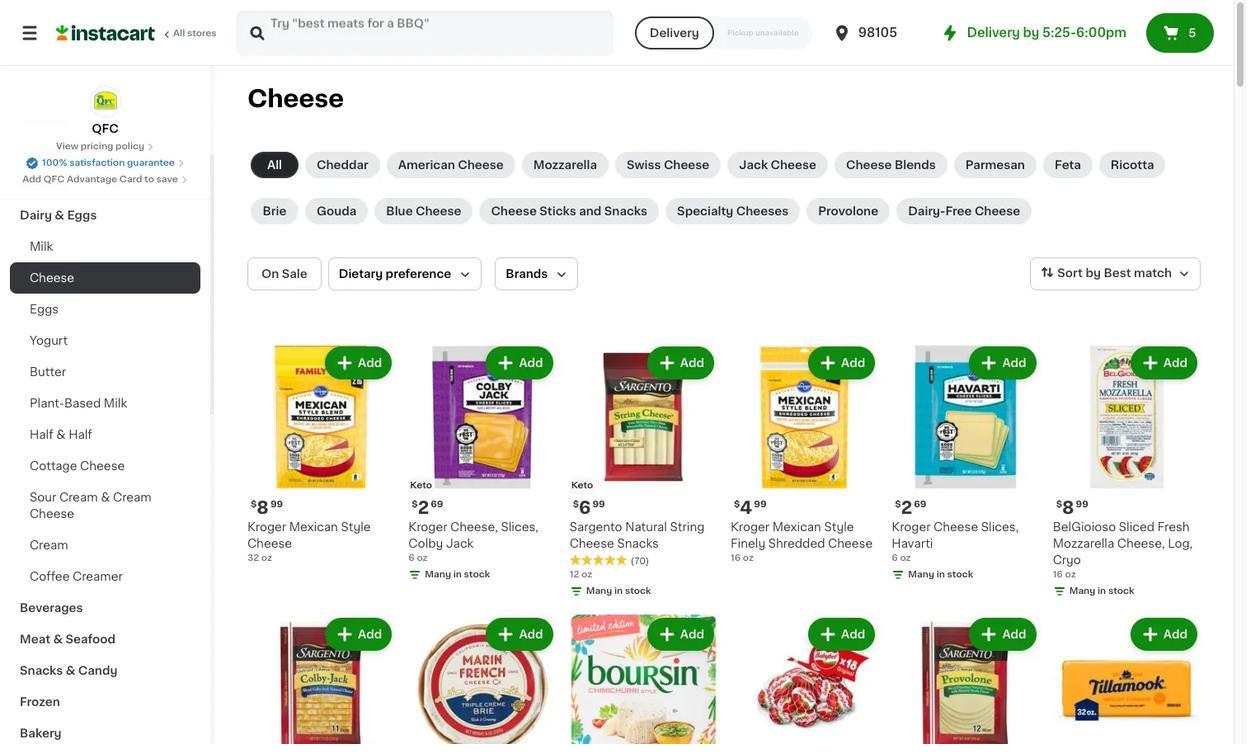 Task type: vqa. For each thing, say whether or not it's contained in the screenshot.
the Sugars
no



Task type: describe. For each thing, give the bounding box(es) containing it.
$ 8 99 for belgioioso sliced fresh mozzarella cheese, log, cryo
[[1057, 500, 1089, 517]]

blue cheese
[[386, 205, 462, 217]]

cream up coffee on the left bottom of page
[[30, 540, 68, 551]]

delivery by 5:25-6:00pm
[[968, 26, 1127, 39]]

on sale
[[262, 268, 308, 280]]

kroger cheese slices, havarti 6 oz
[[892, 522, 1019, 563]]

dairy
[[20, 210, 52, 221]]

kroger cheese, slices, colby jack 6 oz
[[409, 522, 539, 563]]

beverages link
[[10, 593, 201, 624]]

cheese inside 'link'
[[416, 205, 462, 217]]

specialty
[[678, 205, 734, 217]]

oz inside kroger cheese slices, havarti 6 oz
[[901, 554, 912, 563]]

many for mozzarella
[[1070, 587, 1096, 596]]

jack inside kroger cheese, slices, colby jack 6 oz
[[446, 538, 474, 550]]

cheese, inside belgioioso sliced fresh mozzarella cheese, log, cryo 16 oz
[[1118, 538, 1166, 550]]

cottage
[[30, 460, 77, 472]]

delivery for delivery by 5:25-6:00pm
[[968, 26, 1021, 39]]

sale
[[282, 268, 308, 280]]

oz inside kroger mexican style finely shredded cheese 16 oz
[[743, 554, 754, 563]]

delivery by 5:25-6:00pm link
[[941, 23, 1127, 43]]

many in stock down (70)
[[586, 587, 652, 596]]

specialty cheeses link
[[666, 198, 801, 224]]

best match
[[1104, 268, 1173, 279]]

bakery
[[20, 728, 62, 739]]

view
[[56, 142, 78, 151]]

mexican for 8
[[289, 522, 338, 533]]

kroger mexican style cheese 32 oz
[[248, 522, 371, 563]]

blue cheese link
[[375, 198, 473, 224]]

6 inside kroger cheese, slices, colby jack 6 oz
[[409, 554, 415, 563]]

half & half link
[[10, 419, 201, 451]]

100%
[[42, 158, 67, 168]]

by for delivery
[[1024, 26, 1040, 39]]

gouda link
[[305, 198, 368, 224]]

2 vertical spatial snacks
[[20, 665, 63, 677]]

on
[[262, 268, 279, 280]]

mexican for 4
[[773, 522, 822, 533]]

keto for 2
[[410, 481, 432, 490]]

meat & seafood link
[[10, 624, 201, 655]]

sargento
[[570, 522, 623, 533]]

dairy-free cheese link
[[897, 198, 1033, 224]]

ricotta
[[1111, 159, 1155, 171]]

1 horizontal spatial 6
[[579, 500, 591, 517]]

many for havarti
[[909, 570, 935, 580]]

cream down the cottage cheese
[[59, 492, 98, 503]]

1 half from the left
[[30, 429, 53, 441]]

sort
[[1058, 268, 1084, 279]]

product group containing 4
[[731, 343, 879, 566]]

$ for kroger mexican style cheese
[[251, 500, 257, 509]]

specialty cheeses
[[678, 205, 789, 217]]

99 for kroger mexican style finely shredded cheese
[[754, 500, 767, 509]]

cheeses
[[737, 205, 789, 217]]

provolone
[[819, 205, 879, 217]]

cheddar
[[317, 159, 369, 171]]

lists
[[46, 57, 75, 68]]

lists link
[[10, 46, 201, 79]]

$ 2 69 for kroger cheese, slices, colby jack
[[412, 500, 443, 517]]

0 horizontal spatial qfc
[[44, 175, 65, 184]]

qfc logo image
[[90, 86, 121, 117]]

dietary
[[339, 268, 383, 280]]

swiss cheese link
[[616, 152, 722, 178]]

cheese inside kroger mexican style finely shredded cheese 16 oz
[[829, 538, 873, 550]]

stock down (70)
[[625, 587, 652, 596]]

oz right 12
[[582, 571, 593, 580]]

slices, for kroger cheese, slices, colby jack
[[501, 522, 539, 533]]

$ for sargento natural string cheese snacks
[[573, 500, 579, 509]]

by for sort
[[1086, 268, 1102, 279]]

many in stock for colby
[[425, 570, 490, 580]]

sour
[[30, 492, 56, 503]]

$ for kroger cheese slices, havarti
[[896, 500, 902, 509]]

kroger mexican style finely shredded cheese 16 oz
[[731, 522, 873, 563]]

guarantee
[[127, 158, 175, 168]]

colby
[[409, 538, 443, 550]]

$ for kroger cheese, slices, colby jack
[[412, 500, 418, 509]]

sargento natural string cheese snacks
[[570, 522, 705, 550]]

card
[[120, 175, 142, 184]]

stock for havarti
[[948, 570, 974, 580]]

many in stock for mozzarella
[[1070, 587, 1135, 596]]

cheese sticks and snacks
[[491, 205, 648, 217]]

cream down the cottage cheese link
[[113, 492, 152, 503]]

100% satisfaction guarantee
[[42, 158, 175, 168]]

5:25-
[[1043, 26, 1077, 39]]

all for all
[[267, 159, 282, 171]]

cheese link
[[10, 262, 201, 294]]

feta link
[[1044, 152, 1093, 178]]

stock for colby
[[464, 570, 490, 580]]

2 for kroger cheese slices, havarti
[[902, 500, 913, 517]]

$ 4 99
[[734, 500, 767, 517]]

mozzarella link
[[522, 152, 609, 178]]

$ for kroger mexican style finely shredded cheese
[[734, 500, 741, 509]]

$ for belgioioso sliced fresh mozzarella cheese, log, cryo
[[1057, 500, 1063, 509]]

5 button
[[1147, 13, 1215, 53]]

style for 4
[[825, 522, 855, 533]]

american cheese link
[[387, 152, 516, 178]]

6 inside kroger cheese slices, havarti 6 oz
[[892, 554, 898, 563]]

brands button
[[495, 257, 579, 290]]

plant-based milk
[[30, 398, 127, 409]]

2 half from the left
[[69, 429, 92, 441]]

mozzarella inside belgioioso sliced fresh mozzarella cheese, log, cryo 16 oz
[[1054, 538, 1115, 550]]

0 vertical spatial jack
[[740, 159, 768, 171]]

16 inside kroger mexican style finely shredded cheese 16 oz
[[731, 554, 741, 563]]

meat & seafood
[[20, 634, 116, 645]]

all link
[[251, 152, 299, 178]]

product group containing 6
[[570, 343, 718, 602]]

seafood
[[66, 634, 116, 645]]

stock for mozzarella
[[1109, 587, 1135, 596]]

eggs inside dairy & eggs link
[[67, 210, 97, 221]]

sticks
[[540, 205, 577, 217]]

many inside product group
[[586, 587, 613, 596]]

candy
[[78, 665, 118, 677]]

12
[[570, 571, 580, 580]]

oz inside kroger mexican style cheese 32 oz
[[261, 554, 272, 563]]

& inside sour cream & cream cheese
[[101, 492, 110, 503]]

belgioioso sliced fresh mozzarella cheese, log, cryo 16 oz
[[1054, 522, 1193, 580]]

american
[[398, 159, 455, 171]]

view pricing policy link
[[56, 140, 154, 153]]

yogurt
[[30, 335, 68, 347]]

0 horizontal spatial milk
[[30, 241, 53, 253]]

thanksgiving link
[[10, 137, 201, 168]]

oz inside belgioioso sliced fresh mozzarella cheese, log, cryo 16 oz
[[1066, 571, 1077, 580]]

coffee creamer
[[30, 571, 123, 583]]

string
[[670, 522, 705, 533]]

99 for belgioioso sliced fresh mozzarella cheese, log, cryo
[[1077, 500, 1089, 509]]

dietary preference
[[339, 268, 452, 280]]

oz inside kroger cheese, slices, colby jack 6 oz
[[417, 554, 428, 563]]

delivery for delivery
[[650, 27, 700, 39]]

butter
[[30, 366, 66, 378]]

Search field
[[238, 12, 612, 54]]

swiss
[[627, 159, 661, 171]]

cheese inside kroger mexican style cheese 32 oz
[[248, 538, 292, 550]]

5
[[1189, 27, 1197, 39]]

8 for kroger mexican style cheese
[[257, 500, 269, 517]]

Best match Sort by field
[[1031, 257, 1202, 290]]

meat
[[20, 634, 50, 645]]

preference
[[386, 268, 452, 280]]

stores
[[187, 29, 217, 38]]

belgioioso
[[1054, 522, 1117, 533]]

save
[[156, 175, 178, 184]]

log,
[[1169, 538, 1193, 550]]



Task type: locate. For each thing, give the bounding box(es) containing it.
2 for kroger cheese, slices, colby jack
[[418, 500, 429, 517]]

brands
[[506, 268, 548, 280]]

style inside kroger mexican style finely shredded cheese 16 oz
[[825, 522, 855, 533]]

snacks up (70)
[[618, 538, 659, 550]]

(70)
[[631, 557, 650, 566]]

kroger for havarti
[[892, 522, 931, 533]]

3 $ from the left
[[734, 500, 741, 509]]

style
[[341, 522, 371, 533], [825, 522, 855, 533]]

1 horizontal spatial 8
[[1063, 500, 1075, 517]]

0 vertical spatial eggs
[[67, 210, 97, 221]]

2 style from the left
[[825, 522, 855, 533]]

0 vertical spatial mozzarella
[[534, 159, 598, 171]]

provolone link
[[807, 198, 891, 224]]

1 $ 2 69 from the left
[[412, 500, 443, 517]]

0 horizontal spatial cheese,
[[451, 522, 498, 533]]

0 horizontal spatial slices,
[[501, 522, 539, 533]]

yogurt link
[[10, 325, 201, 356]]

99 for kroger mexican style cheese
[[271, 500, 283, 509]]

0 horizontal spatial 2
[[418, 500, 429, 517]]

0 horizontal spatial 69
[[431, 500, 443, 509]]

2 slices, from the left
[[982, 522, 1019, 533]]

2 2 from the left
[[902, 500, 913, 517]]

cottage cheese link
[[10, 451, 201, 482]]

snacks inside sargento natural string cheese snacks
[[618, 538, 659, 550]]

$ 2 69 for kroger cheese slices, havarti
[[896, 500, 927, 517]]

snacks
[[605, 205, 648, 217], [618, 538, 659, 550], [20, 665, 63, 677]]

style for 8
[[341, 522, 371, 533]]

2 keto from the left
[[572, 481, 594, 490]]

qfc up the 'view pricing policy' link
[[92, 123, 119, 135]]

many down cryo
[[1070, 587, 1096, 596]]

3 kroger from the left
[[731, 522, 770, 533]]

kroger inside kroger cheese, slices, colby jack 6 oz
[[409, 522, 448, 533]]

1 vertical spatial by
[[1086, 268, 1102, 279]]

2 69 from the left
[[915, 500, 927, 509]]

many for colby
[[425, 570, 451, 580]]

0 horizontal spatial keto
[[410, 481, 432, 490]]

frozen link
[[10, 687, 201, 718]]

in down kroger cheese slices, havarti 6 oz
[[937, 570, 946, 580]]

snacks & candy link
[[10, 655, 201, 687]]

0 horizontal spatial eggs
[[30, 304, 59, 315]]

satisfaction
[[69, 158, 125, 168]]

many
[[425, 570, 451, 580], [909, 570, 935, 580], [586, 587, 613, 596], [1070, 587, 1096, 596]]

many down colby
[[425, 570, 451, 580]]

eggs link
[[10, 294, 201, 325]]

cheese inside sargento natural string cheese snacks
[[570, 538, 615, 550]]

oz down finely
[[743, 554, 754, 563]]

98105 button
[[832, 10, 931, 56]]

1 horizontal spatial 16
[[1054, 571, 1064, 580]]

dairy & eggs link
[[10, 200, 201, 231]]

coffee creamer link
[[10, 561, 201, 593]]

blends
[[895, 159, 936, 171]]

mozzarella down belgioioso
[[1054, 538, 1115, 550]]

1 horizontal spatial all
[[267, 159, 282, 171]]

1 vertical spatial mozzarella
[[1054, 538, 1115, 550]]

all stores
[[173, 29, 217, 38]]

eggs down advantage in the top of the page
[[67, 210, 97, 221]]

kroger up 32
[[248, 522, 286, 533]]

1 69 from the left
[[431, 500, 443, 509]]

eggs
[[67, 210, 97, 221], [30, 304, 59, 315]]

69 for cheese,
[[431, 500, 443, 509]]

& right the meat
[[53, 634, 63, 645]]

2 $ 2 69 from the left
[[896, 500, 927, 517]]

& right dairy
[[55, 210, 64, 221]]

cheese inside kroger cheese slices, havarti 6 oz
[[934, 522, 979, 533]]

1 vertical spatial eggs
[[30, 304, 59, 315]]

product group
[[248, 343, 396, 566], [409, 343, 557, 585], [570, 343, 718, 602], [731, 343, 879, 566], [892, 343, 1040, 585], [1054, 343, 1202, 602], [248, 615, 396, 744], [409, 615, 557, 744], [570, 615, 718, 744], [731, 615, 879, 744], [892, 615, 1040, 744], [1054, 615, 1202, 744]]

2 up colby
[[418, 500, 429, 517]]

in for havarti
[[937, 570, 946, 580]]

1 horizontal spatial cheese,
[[1118, 538, 1166, 550]]

milk link
[[10, 231, 201, 262]]

& for eggs
[[55, 210, 64, 221]]

kroger for finely
[[731, 522, 770, 533]]

qfc down 100%
[[44, 175, 65, 184]]

0 vertical spatial snacks
[[605, 205, 648, 217]]

0 vertical spatial all
[[173, 29, 185, 38]]

$ up sargento
[[573, 500, 579, 509]]

$ up havarti at bottom
[[896, 500, 902, 509]]

1 horizontal spatial 69
[[915, 500, 927, 509]]

0 vertical spatial qfc
[[92, 123, 119, 135]]

based
[[64, 398, 101, 409]]

slices, inside kroger cheese, slices, colby jack 6 oz
[[501, 522, 539, 533]]

69 up colby
[[431, 500, 443, 509]]

advantage
[[67, 175, 117, 184]]

ricotta link
[[1100, 152, 1166, 178]]

kroger inside kroger cheese slices, havarti 6 oz
[[892, 522, 931, 533]]

jack
[[740, 159, 768, 171], [446, 538, 474, 550]]

half down "plant-based milk" on the left bottom
[[69, 429, 92, 441]]

kroger for cheese
[[248, 522, 286, 533]]

jack right colby
[[446, 538, 474, 550]]

2 99 from the left
[[754, 500, 767, 509]]

recipes
[[20, 116, 68, 127]]

1 horizontal spatial eggs
[[67, 210, 97, 221]]

recipes link
[[10, 106, 201, 137]]

in
[[454, 570, 462, 580], [937, 570, 946, 580], [615, 587, 623, 596], [1098, 587, 1107, 596]]

cheese blends
[[847, 159, 936, 171]]

jack cheese link
[[728, 152, 829, 178]]

keto up colby
[[410, 481, 432, 490]]

1 2 from the left
[[418, 500, 429, 517]]

brie
[[263, 205, 287, 217]]

69 for cheese
[[915, 500, 927, 509]]

& for seafood
[[53, 634, 63, 645]]

0 horizontal spatial $ 8 99
[[251, 500, 283, 517]]

6 $ from the left
[[1057, 500, 1063, 509]]

0 vertical spatial by
[[1024, 26, 1040, 39]]

in for colby
[[454, 570, 462, 580]]

1 vertical spatial snacks
[[618, 538, 659, 550]]

69
[[431, 500, 443, 509], [915, 500, 927, 509]]

None search field
[[236, 10, 614, 56]]

1 horizontal spatial style
[[825, 522, 855, 533]]

6 down colby
[[409, 554, 415, 563]]

1 vertical spatial cheese,
[[1118, 538, 1166, 550]]

by left the '5:25-' at the top right of the page
[[1024, 26, 1040, 39]]

2 kroger from the left
[[409, 522, 448, 533]]

2
[[418, 500, 429, 517], [902, 500, 913, 517]]

1 horizontal spatial half
[[69, 429, 92, 441]]

1 horizontal spatial delivery
[[968, 26, 1021, 39]]

0 horizontal spatial 6
[[409, 554, 415, 563]]

feta
[[1055, 159, 1082, 171]]

4 99 from the left
[[1077, 500, 1089, 509]]

half
[[30, 429, 53, 441], [69, 429, 92, 441]]

32
[[248, 554, 259, 563]]

1 vertical spatial qfc
[[44, 175, 65, 184]]

kroger up havarti at bottom
[[892, 522, 931, 533]]

1 $ 8 99 from the left
[[251, 500, 283, 517]]

all up 'brie'
[[267, 159, 282, 171]]

keto for 6
[[572, 481, 594, 490]]

cheddar link
[[305, 152, 380, 178]]

kroger for colby
[[409, 522, 448, 533]]

4 $ from the left
[[896, 500, 902, 509]]

1 vertical spatial milk
[[104, 398, 127, 409]]

natural
[[626, 522, 668, 533]]

$ 8 99 for kroger mexican style cheese
[[251, 500, 283, 517]]

cryo
[[1054, 555, 1082, 566]]

1 horizontal spatial $ 8 99
[[1057, 500, 1089, 517]]

1 kroger from the left
[[248, 522, 286, 533]]

blue
[[386, 205, 413, 217]]

1 horizontal spatial by
[[1086, 268, 1102, 279]]

dietary preference button
[[328, 257, 482, 290]]

0 vertical spatial milk
[[30, 241, 53, 253]]

kroger inside kroger mexican style finely shredded cheese 16 oz
[[731, 522, 770, 533]]

many in stock down kroger cheese slices, havarti 6 oz
[[909, 570, 974, 580]]

$ up colby
[[412, 500, 418, 509]]

delivery inside 'link'
[[968, 26, 1021, 39]]

0 horizontal spatial 8
[[257, 500, 269, 517]]

parmesan
[[966, 159, 1026, 171]]

slices, for kroger cheese slices, havarti
[[982, 522, 1019, 533]]

0 vertical spatial cheese,
[[451, 522, 498, 533]]

99 up sargento
[[593, 500, 605, 509]]

1 mexican from the left
[[289, 522, 338, 533]]

2 up havarti at bottom
[[902, 500, 913, 517]]

many in stock for havarti
[[909, 570, 974, 580]]

6 up sargento
[[579, 500, 591, 517]]

service type group
[[635, 17, 813, 50]]

sour cream & cream cheese link
[[10, 482, 201, 530]]

5 $ from the left
[[573, 500, 579, 509]]

0 vertical spatial 16
[[731, 554, 741, 563]]

stock down kroger cheese, slices, colby jack 6 oz
[[464, 570, 490, 580]]

0 horizontal spatial 16
[[731, 554, 741, 563]]

all stores link
[[56, 10, 218, 56]]

0 horizontal spatial mozzarella
[[534, 159, 598, 171]]

0 horizontal spatial style
[[341, 522, 371, 533]]

oz down colby
[[417, 554, 428, 563]]

& up "cottage"
[[56, 429, 66, 441]]

parmesan link
[[955, 152, 1037, 178]]

stock
[[464, 570, 490, 580], [948, 570, 974, 580], [625, 587, 652, 596], [1109, 587, 1135, 596]]

oz
[[261, 554, 272, 563], [417, 554, 428, 563], [743, 554, 754, 563], [901, 554, 912, 563], [582, 571, 593, 580], [1066, 571, 1077, 580]]

kroger up finely
[[731, 522, 770, 533]]

2 horizontal spatial 6
[[892, 554, 898, 563]]

by right "sort"
[[1086, 268, 1102, 279]]

eggs inside eggs 'link'
[[30, 304, 59, 315]]

in down sargento natural string cheese snacks
[[615, 587, 623, 596]]

1 style from the left
[[341, 522, 371, 533]]

half & half
[[30, 429, 92, 441]]

$ inside $ 6 99
[[573, 500, 579, 509]]

delivery inside button
[[650, 27, 700, 39]]

half down plant-
[[30, 429, 53, 441]]

cream link
[[10, 530, 201, 561]]

many down havarti at bottom
[[909, 570, 935, 580]]

view pricing policy
[[56, 142, 145, 151]]

99 right '4'
[[754, 500, 767, 509]]

2 $ 8 99 from the left
[[1057, 500, 1089, 517]]

many in stock down belgioioso sliced fresh mozzarella cheese, log, cryo 16 oz
[[1070, 587, 1135, 596]]

brie link
[[251, 198, 299, 224]]

& for half
[[56, 429, 66, 441]]

$ 8 99 up belgioioso
[[1057, 500, 1089, 517]]

1 keto from the left
[[410, 481, 432, 490]]

8 for belgioioso sliced fresh mozzarella cheese, log, cryo
[[1063, 500, 1075, 517]]

$ up 32
[[251, 500, 257, 509]]

cream
[[59, 492, 98, 503], [113, 492, 152, 503], [30, 540, 68, 551]]

instacart logo image
[[56, 23, 155, 43]]

99 for sargento natural string cheese snacks
[[593, 500, 605, 509]]

1 horizontal spatial mexican
[[773, 522, 822, 533]]

6:00pm
[[1077, 26, 1127, 39]]

0 horizontal spatial delivery
[[650, 27, 700, 39]]

$ 8 99 up 32
[[251, 500, 283, 517]]

& down the cottage cheese link
[[101, 492, 110, 503]]

plant-based milk link
[[10, 388, 201, 419]]

&
[[55, 210, 64, 221], [56, 429, 66, 441], [101, 492, 110, 503], [53, 634, 63, 645], [66, 665, 75, 677]]

cottage cheese
[[30, 460, 125, 472]]

0 horizontal spatial half
[[30, 429, 53, 441]]

keto up $ 6 99 at the left bottom of page
[[572, 481, 594, 490]]

2 8 from the left
[[1063, 500, 1075, 517]]

6 down havarti at bottom
[[892, 554, 898, 563]]

milk down dairy
[[30, 241, 53, 253]]

slices, inside kroger cheese slices, havarti 6 oz
[[982, 522, 1019, 533]]

add qfc advantage card to save
[[22, 175, 178, 184]]

all for all stores
[[173, 29, 185, 38]]

$ inside $ 4 99
[[734, 500, 741, 509]]

1 horizontal spatial $ 2 69
[[896, 500, 927, 517]]

snacks up frozen
[[20, 665, 63, 677]]

0 horizontal spatial all
[[173, 29, 185, 38]]

beverages
[[20, 602, 83, 614]]

1 99 from the left
[[271, 500, 283, 509]]

4
[[741, 500, 753, 517]]

dairy & eggs
[[20, 210, 97, 221]]

$ up belgioioso
[[1057, 500, 1063, 509]]

oz down cryo
[[1066, 571, 1077, 580]]

2 $ from the left
[[412, 500, 418, 509]]

thanksgiving
[[20, 147, 99, 158]]

99 up belgioioso
[[1077, 500, 1089, 509]]

69 up havarti at bottom
[[915, 500, 927, 509]]

1 vertical spatial all
[[267, 159, 282, 171]]

99 inside $ 4 99
[[754, 500, 767, 509]]

99 up kroger mexican style cheese 32 oz
[[271, 500, 283, 509]]

1 horizontal spatial slices,
[[982, 522, 1019, 533]]

8 up 32
[[257, 500, 269, 517]]

cheese inside sour cream & cream cheese
[[30, 508, 74, 520]]

best
[[1104, 268, 1132, 279]]

16 down cryo
[[1054, 571, 1064, 580]]

& for candy
[[66, 665, 75, 677]]

add
[[22, 175, 41, 184], [358, 357, 382, 369], [519, 357, 544, 369], [681, 357, 705, 369], [842, 357, 866, 369], [1003, 357, 1027, 369], [1164, 357, 1188, 369], [358, 629, 382, 641], [519, 629, 544, 641], [681, 629, 705, 641], [842, 629, 866, 641], [1003, 629, 1027, 641], [1164, 629, 1188, 641]]

fresh
[[1158, 522, 1190, 533]]

$ up finely
[[734, 500, 741, 509]]

1 horizontal spatial qfc
[[92, 123, 119, 135]]

4 kroger from the left
[[892, 522, 931, 533]]

in down belgioioso sliced fresh mozzarella cheese, log, cryo 16 oz
[[1098, 587, 1107, 596]]

frozen
[[20, 696, 60, 708]]

1 horizontal spatial keto
[[572, 481, 594, 490]]

1 $ from the left
[[251, 500, 257, 509]]

milk right based
[[104, 398, 127, 409]]

0 horizontal spatial mexican
[[289, 522, 338, 533]]

many in stock down kroger cheese, slices, colby jack 6 oz
[[425, 570, 490, 580]]

cheese, inside kroger cheese, slices, colby jack 6 oz
[[451, 522, 498, 533]]

stock down kroger cheese slices, havarti 6 oz
[[948, 570, 974, 580]]

all inside "link"
[[173, 29, 185, 38]]

16 inside belgioioso sliced fresh mozzarella cheese, log, cryo 16 oz
[[1054, 571, 1064, 580]]

plant-
[[30, 398, 64, 409]]

1 horizontal spatial jack
[[740, 159, 768, 171]]

style inside kroger mexican style cheese 32 oz
[[341, 522, 371, 533]]

by inside the delivery by 5:25-6:00pm 'link'
[[1024, 26, 1040, 39]]

kroger inside kroger mexican style cheese 32 oz
[[248, 522, 286, 533]]

kroger up colby
[[409, 522, 448, 533]]

oz down havarti at bottom
[[901, 554, 912, 563]]

match
[[1135, 268, 1173, 279]]

by
[[1024, 26, 1040, 39], [1086, 268, 1102, 279]]

jack cheese
[[740, 159, 817, 171]]

policy
[[116, 142, 145, 151]]

16 down finely
[[731, 554, 741, 563]]

produce
[[20, 178, 70, 190]]

cheese inside "link"
[[847, 159, 892, 171]]

many down the 12 oz at the bottom left of page
[[586, 587, 613, 596]]

snacks right and
[[605, 205, 648, 217]]

1 vertical spatial jack
[[446, 538, 474, 550]]

0 horizontal spatial by
[[1024, 26, 1040, 39]]

99 inside $ 6 99
[[593, 500, 605, 509]]

1 horizontal spatial mozzarella
[[1054, 538, 1115, 550]]

by inside best match sort by "field"
[[1086, 268, 1102, 279]]

1 horizontal spatial 2
[[902, 500, 913, 517]]

eggs up yogurt
[[30, 304, 59, 315]]

delivery
[[968, 26, 1021, 39], [650, 27, 700, 39]]

many in stock
[[425, 570, 490, 580], [909, 570, 974, 580], [586, 587, 652, 596], [1070, 587, 1135, 596]]

1 vertical spatial 16
[[1054, 571, 1064, 580]]

mozzarella up the cheese sticks and snacks
[[534, 159, 598, 171]]

3 99 from the left
[[593, 500, 605, 509]]

2 mexican from the left
[[773, 522, 822, 533]]

8 up belgioioso
[[1063, 500, 1075, 517]]

100% satisfaction guarantee button
[[26, 153, 185, 170]]

in down kroger cheese, slices, colby jack 6 oz
[[454, 570, 462, 580]]

all left stores
[[173, 29, 185, 38]]

$ 2 69 up havarti at bottom
[[896, 500, 927, 517]]

in for mozzarella
[[1098, 587, 1107, 596]]

mexican inside kroger mexican style cheese 32 oz
[[289, 522, 338, 533]]

& left candy
[[66, 665, 75, 677]]

0 horizontal spatial jack
[[446, 538, 474, 550]]

jack up cheeses
[[740, 159, 768, 171]]

pricing
[[81, 142, 113, 151]]

mexican inside kroger mexican style finely shredded cheese 16 oz
[[773, 522, 822, 533]]

sliced
[[1120, 522, 1155, 533]]

cheese sticks and snacks link
[[480, 198, 659, 224]]

1 8 from the left
[[257, 500, 269, 517]]

1 slices, from the left
[[501, 522, 539, 533]]

oz right 32
[[261, 554, 272, 563]]

$ 2 69 up colby
[[412, 500, 443, 517]]

0 horizontal spatial $ 2 69
[[412, 500, 443, 517]]

16
[[731, 554, 741, 563], [1054, 571, 1064, 580]]

delivery button
[[635, 17, 715, 50]]

qfc link
[[90, 86, 121, 137]]

stock down belgioioso sliced fresh mozzarella cheese, log, cryo 16 oz
[[1109, 587, 1135, 596]]

1 horizontal spatial milk
[[104, 398, 127, 409]]

to
[[144, 175, 154, 184]]



